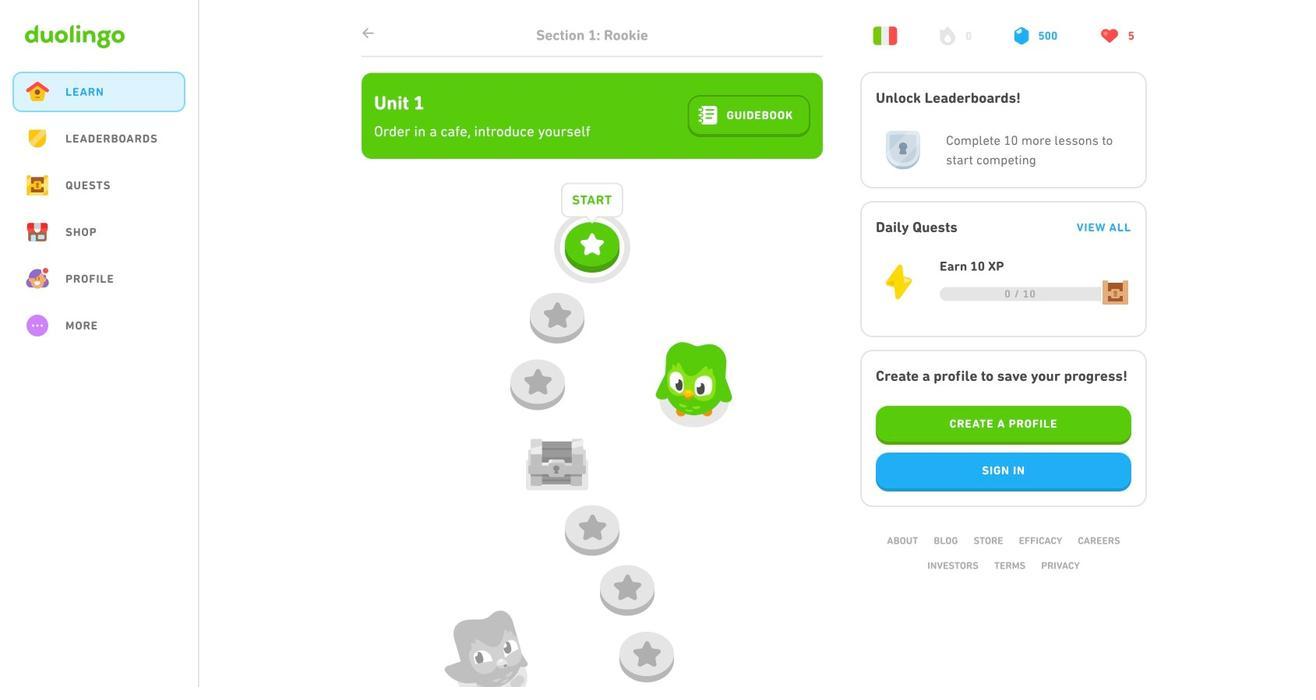 Task type: describe. For each thing, give the bounding box(es) containing it.
1 vertical spatial lesson image
[[631, 641, 663, 668]]

lesson 1 of 4 image
[[576, 231, 609, 258]]

1 vertical spatial lesson image
[[522, 369, 554, 395]]

0 vertical spatial lesson image
[[611, 575, 644, 601]]



Task type: locate. For each thing, give the bounding box(es) containing it.
lesson image
[[611, 575, 644, 601], [631, 641, 663, 668]]

guidebook image
[[699, 106, 718, 125]]

0 vertical spatial lesson image
[[541, 302, 574, 329]]

lesson image
[[541, 302, 574, 329], [522, 369, 554, 395], [576, 515, 609, 541]]

2 vertical spatial lesson image
[[576, 515, 609, 541]]

chest image
[[526, 430, 589, 500]]

progress bar
[[940, 287, 1102, 301]]



Task type: vqa. For each thing, say whether or not it's contained in the screenshot.
people,
no



